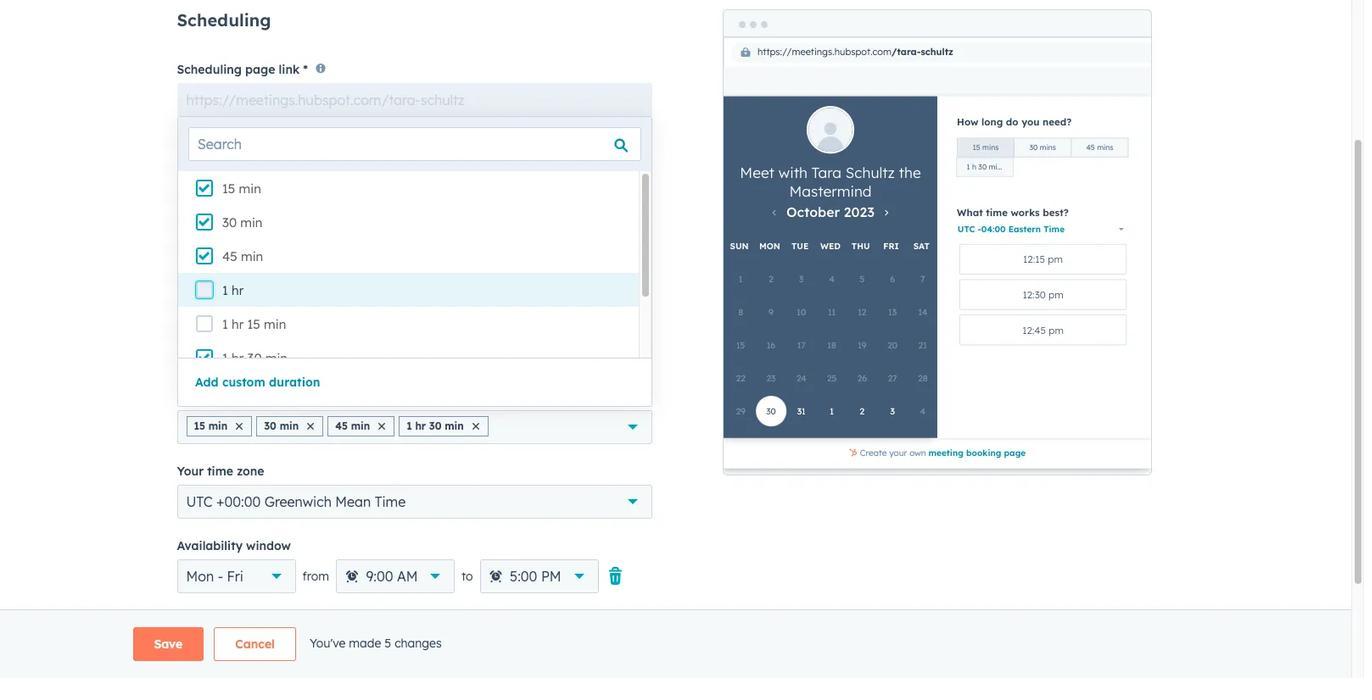 Task type: describe. For each thing, give the bounding box(es) containing it.
duration
[[269, 375, 320, 390]]

tab panel containing utc +00:00 greenwich mean time
[[177, 281, 652, 679]]

scheduling for scheduling
[[177, 10, 271, 31]]

min down duration
[[280, 420, 299, 433]]

attendees
[[177, 180, 234, 196]]

time
[[375, 494, 406, 511]]

mon - fri
[[186, 568, 243, 585]]

1 vertical spatial 15
[[247, 317, 260, 333]]

add hours
[[195, 610, 255, 625]]

cancel button
[[214, 628, 296, 662]]

page section element
[[92, 628, 1260, 662]]

choose
[[409, 180, 449, 196]]

Scheduling title text field
[[177, 326, 652, 360]]

1 vertical spatial 45 min
[[335, 420, 370, 433]]

min left close icon
[[351, 420, 370, 433]]

hr up 'custom'
[[232, 350, 244, 367]]

hours
[[222, 610, 255, 625]]

you've
[[310, 636, 346, 651]]

be
[[258, 180, 272, 196]]

made
[[349, 636, 381, 651]]

your
[[177, 464, 204, 479]]

1 vertical spatial 15 min
[[194, 420, 228, 433]]

title
[[245, 304, 268, 320]]

greenwich
[[265, 494, 332, 511]]

1 inside tab panel
[[407, 420, 412, 433]]

new
[[292, 150, 313, 161]]

min down payments
[[239, 181, 261, 197]]

from
[[303, 569, 329, 584]]

5:00
[[510, 568, 537, 585]]

options
[[232, 389, 275, 405]]

1 hr 30 min inside "list box"
[[222, 350, 288, 367]]

pay
[[327, 180, 348, 196]]

window
[[246, 539, 291, 554]]

page
[[245, 62, 275, 77]]

save
[[154, 637, 183, 653]]

add custom duration button
[[195, 373, 320, 393]]

0 vertical spatial 15 min
[[222, 181, 261, 197]]

pm
[[541, 568, 561, 585]]

min down will
[[240, 215, 263, 231]]

payments
[[220, 147, 278, 162]]

0 vertical spatial to
[[312, 180, 323, 196]]

close image for 15 min
[[236, 423, 243, 430]]

collect
[[177, 147, 217, 162]]

duration options
[[177, 389, 275, 405]]

they
[[382, 180, 406, 196]]

0 vertical spatial 15
[[222, 181, 235, 197]]

0 horizontal spatial 30 min
[[222, 215, 263, 231]]

mean
[[335, 494, 371, 511]]

45 min inside "list box"
[[222, 249, 263, 265]]



Task type: locate. For each thing, give the bounding box(es) containing it.
30 up the schedule link
[[222, 215, 237, 231]]

1 vertical spatial 30 min
[[264, 420, 299, 433]]

3 close image from the left
[[472, 423, 479, 430]]

hr
[[232, 283, 244, 299], [232, 317, 244, 333], [232, 350, 244, 367], [415, 420, 426, 433]]

2 horizontal spatial close image
[[472, 423, 479, 430]]

0 vertical spatial 30 min
[[222, 215, 263, 231]]

5:00 pm button
[[480, 560, 599, 594]]

1 up 'custom'
[[222, 350, 228, 367]]

add for add hours
[[195, 610, 218, 625]]

15 min down payments
[[222, 181, 261, 197]]

1 horizontal spatial 45 min
[[335, 420, 370, 433]]

1 vertical spatial to
[[462, 569, 473, 584]]

zone
[[237, 464, 264, 479]]

scheduling for scheduling page link
[[177, 62, 242, 77]]

min right close icon
[[445, 420, 464, 433]]

15 min
[[222, 181, 261, 197], [194, 420, 228, 433]]

custom
[[222, 375, 265, 390]]

1 scheduling from the top
[[177, 10, 271, 31]]

1 right close icon
[[407, 420, 412, 433]]

0 vertical spatial 45
[[222, 249, 237, 265]]

link
[[279, 62, 300, 77]]

45 up 1 hr
[[222, 249, 237, 265]]

1 hr 30 min
[[222, 350, 288, 367], [407, 420, 464, 433]]

0 vertical spatial scheduling
[[177, 10, 271, 31]]

0 horizontal spatial to
[[312, 180, 323, 196]]

schedule
[[202, 253, 255, 268]]

30 min down options at the bottom of page
[[264, 420, 299, 433]]

min up the add custom duration at the bottom of the page
[[264, 317, 286, 333]]

None text field
[[177, 83, 652, 117]]

0 horizontal spatial 45
[[222, 249, 237, 265]]

5
[[385, 636, 391, 651]]

add hours button
[[177, 607, 255, 629]]

15 min down duration
[[194, 420, 228, 433]]

hr up scheduling title
[[232, 283, 244, 299]]

1
[[222, 283, 228, 299], [222, 317, 228, 333], [222, 350, 228, 367], [407, 420, 412, 433]]

close image for 30 min
[[307, 423, 314, 430]]

duration
[[177, 389, 228, 405]]

min down duration options
[[209, 420, 228, 433]]

time
[[207, 464, 233, 479]]

schedule link
[[178, 240, 279, 281]]

1 hr 15 min
[[222, 317, 286, 333]]

close image for 1 hr 30 min
[[472, 423, 479, 430]]

Search search field
[[188, 127, 642, 161]]

1 vertical spatial scheduling
[[177, 62, 242, 77]]

utc +00:00 greenwich mean time
[[186, 494, 406, 511]]

availability
[[177, 539, 243, 554]]

0 vertical spatial 1 hr 30 min
[[222, 350, 288, 367]]

1 up scheduling title
[[222, 283, 228, 299]]

scheduling down 1 hr
[[177, 304, 242, 320]]

1 horizontal spatial 15
[[222, 181, 235, 197]]

1 hr
[[222, 283, 244, 299]]

1 vertical spatial 1 hr 30 min
[[407, 420, 464, 433]]

0 vertical spatial add
[[195, 375, 219, 390]]

45 min up 1 hr
[[222, 249, 263, 265]]

cancel
[[235, 637, 275, 653]]

min
[[239, 181, 261, 197], [240, 215, 263, 231], [241, 249, 263, 265], [264, 317, 286, 333], [265, 350, 288, 367], [209, 420, 228, 433], [280, 420, 299, 433], [351, 420, 370, 433], [445, 420, 464, 433]]

1 hr 30 min up the add custom duration at the bottom of the page
[[222, 350, 288, 367]]

9:00 am
[[366, 568, 418, 585]]

2 scheduling from the top
[[177, 62, 242, 77]]

tab panel
[[177, 281, 652, 679]]

0 vertical spatial 45 min
[[222, 249, 263, 265]]

1 horizontal spatial 1 hr 30 min
[[407, 420, 464, 433]]

45 min
[[222, 249, 263, 265], [335, 420, 370, 433]]

add inside add hours button
[[195, 610, 218, 625]]

changes
[[395, 636, 442, 651]]

to left pay
[[312, 180, 323, 196]]

0 horizontal spatial 15
[[194, 420, 205, 433]]

asked
[[275, 180, 308, 196]]

mon - fri button
[[177, 560, 296, 594]]

1 horizontal spatial to
[[462, 569, 473, 584]]

time.
[[463, 180, 491, 196]]

add left hours
[[195, 610, 218, 625]]

0 horizontal spatial 45 min
[[222, 249, 263, 265]]

hr right close icon
[[415, 420, 426, 433]]

save button
[[133, 628, 204, 662]]

add left 'custom'
[[195, 375, 219, 390]]

45 left close icon
[[335, 420, 348, 433]]

close image
[[236, 423, 243, 430], [307, 423, 314, 430], [472, 423, 479, 430]]

you've made 5 changes
[[310, 636, 442, 651]]

list box containing 15 min
[[178, 171, 652, 375]]

1 horizontal spatial 30 min
[[264, 420, 299, 433]]

0 horizontal spatial close image
[[236, 423, 243, 430]]

hr left title
[[232, 317, 244, 333]]

collect payments
[[177, 147, 278, 162]]

2 close image from the left
[[307, 423, 314, 430]]

add custom duration
[[195, 375, 320, 390]]

45 min left close icon
[[335, 420, 370, 433]]

a
[[453, 180, 460, 196]]

availability window
[[177, 539, 291, 554]]

45
[[222, 249, 237, 265], [335, 420, 348, 433]]

30 min
[[222, 215, 263, 231], [264, 420, 299, 433]]

1 hr 30 min right close icon
[[407, 420, 464, 433]]

will
[[237, 180, 254, 196]]

9:00 am button
[[336, 560, 455, 594]]

scheduling page link
[[177, 62, 300, 77]]

list box
[[178, 171, 652, 375]]

15 left will
[[222, 181, 235, 197]]

30 min down will
[[222, 215, 263, 231]]

0 horizontal spatial 1 hr 30 min
[[222, 350, 288, 367]]

close image
[[379, 423, 385, 430]]

1 horizontal spatial 45
[[335, 420, 348, 433]]

15 inside tab panel
[[194, 420, 205, 433]]

1 vertical spatial 45
[[335, 420, 348, 433]]

mon
[[186, 568, 214, 585]]

scheduling up scheduling page link
[[177, 10, 271, 31]]

-
[[218, 568, 223, 585]]

45 inside "list box"
[[222, 249, 237, 265]]

+00:00
[[216, 494, 261, 511]]

to
[[312, 180, 323, 196], [462, 569, 473, 584]]

30 right close icon
[[429, 420, 442, 433]]

1 vertical spatial add
[[195, 610, 218, 625]]

1 close image from the left
[[236, 423, 243, 430]]

30 up the add custom duration at the bottom of the page
[[247, 350, 262, 367]]

scheduling title
[[177, 304, 268, 320]]

utc +00:00 greenwich mean time button
[[177, 485, 652, 519]]

min up 1 hr
[[241, 249, 263, 265]]

utc
[[186, 494, 213, 511]]

add for add custom duration
[[195, 375, 219, 390]]

3 scheduling from the top
[[177, 304, 242, 320]]

after
[[351, 180, 378, 196]]

add
[[195, 375, 219, 390], [195, 610, 218, 625]]

2 vertical spatial 15
[[194, 420, 205, 433]]

2 vertical spatial scheduling
[[177, 304, 242, 320]]

am
[[397, 568, 418, 585]]

30
[[222, 215, 237, 231], [247, 350, 262, 367], [264, 420, 277, 433], [429, 420, 442, 433]]

scheduling for scheduling title
[[177, 304, 242, 320]]

your time zone
[[177, 464, 264, 479]]

scheduling left page
[[177, 62, 242, 77]]

5:00 pm
[[510, 568, 561, 585]]

1 horizontal spatial close image
[[307, 423, 314, 430]]

2 horizontal spatial 15
[[247, 317, 260, 333]]

to left 5:00
[[462, 569, 473, 584]]

attendees will be asked to pay after they choose a time.
[[177, 180, 491, 196]]

min up duration
[[265, 350, 288, 367]]

30 down options at the bottom of page
[[264, 420, 277, 433]]

fri
[[227, 568, 243, 585]]

add inside add custom duration button
[[195, 375, 219, 390]]

15
[[222, 181, 235, 197], [247, 317, 260, 333], [194, 420, 205, 433]]

scheduling
[[177, 10, 271, 31], [177, 62, 242, 77], [177, 304, 242, 320]]

1 left title
[[222, 317, 228, 333]]

15 up the add custom duration at the bottom of the page
[[247, 317, 260, 333]]

9:00
[[366, 568, 393, 585]]

15 down duration
[[194, 420, 205, 433]]



Task type: vqa. For each thing, say whether or not it's contained in the screenshot.
the Ticket in the Ticket owner 'POPUP BUTTON'
no



